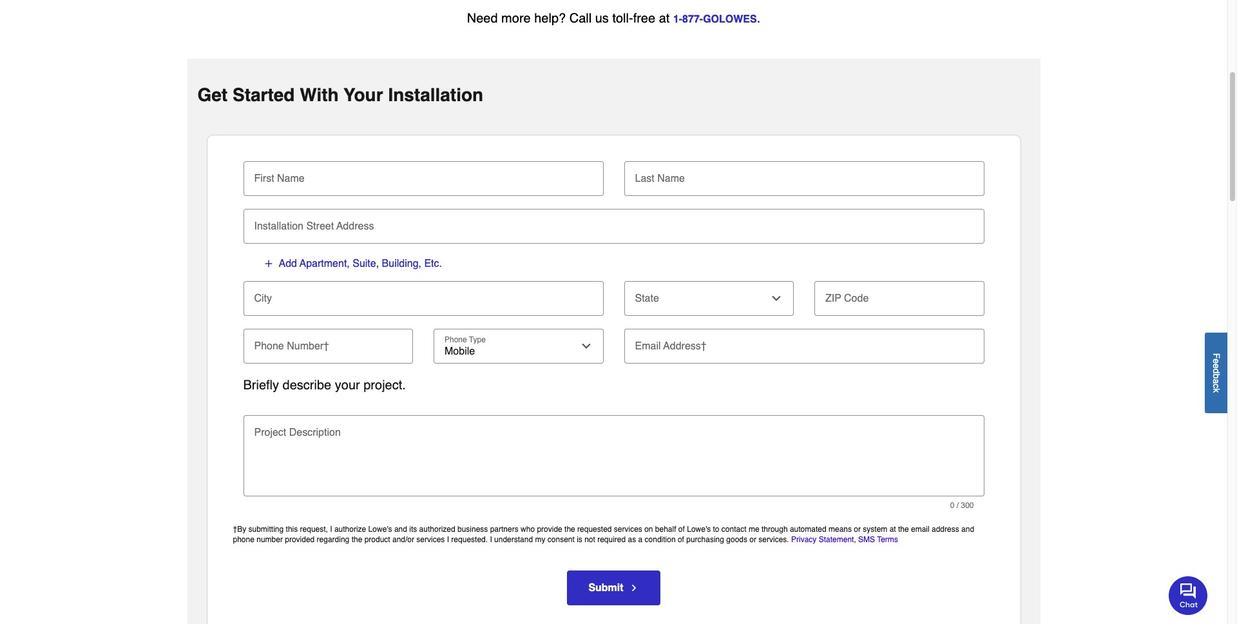 Task type: locate. For each thing, give the bounding box(es) containing it.
1 horizontal spatial a
[[1212, 378, 1222, 384]]

1 vertical spatial a
[[639, 535, 643, 544]]

1 horizontal spatial services
[[614, 525, 643, 534]]

c
[[1212, 383, 1222, 388]]

number
[[257, 535, 283, 544]]

a right as on the right
[[639, 535, 643, 544]]

First Name text field
[[249, 161, 599, 190]]

request,
[[300, 525, 328, 534]]

required
[[598, 535, 626, 544]]

and/or
[[393, 535, 415, 544]]

requested
[[578, 525, 612, 534]]

i
[[330, 525, 332, 534], [447, 535, 449, 544], [490, 535, 492, 544]]

e
[[1212, 358, 1222, 363], [1212, 363, 1222, 368]]

to
[[713, 525, 720, 534]]

1 lowe's from the left
[[369, 525, 392, 534]]

lowe's up product
[[369, 525, 392, 534]]

877-
[[683, 14, 703, 25]]

0 vertical spatial a
[[1212, 378, 1222, 384]]

installation
[[388, 85, 484, 105], [254, 221, 304, 232]]

i up regarding
[[330, 525, 332, 534]]

i down authorized
[[447, 535, 449, 544]]

me
[[749, 525, 760, 534]]

submitting
[[249, 525, 284, 534]]

0 horizontal spatial lowe's
[[369, 525, 392, 534]]

1 horizontal spatial and
[[962, 525, 975, 534]]

2 name from the left
[[658, 173, 685, 185]]

f
[[1212, 353, 1222, 358]]

2 lowe's from the left
[[687, 525, 711, 534]]

chevron right image
[[629, 583, 639, 593]]

toll-
[[613, 11, 634, 26]]

email
[[635, 341, 661, 352]]

sms
[[859, 535, 876, 544]]

0 horizontal spatial installation
[[254, 221, 304, 232]]

e up b
[[1212, 363, 1222, 368]]

a up k
[[1212, 378, 1222, 384]]

add apartment, suite, building, etc.
[[279, 258, 442, 270]]

regarding
[[317, 535, 350, 544]]

1 vertical spatial of
[[678, 535, 685, 544]]

or up ,
[[854, 525, 861, 534]]

1 horizontal spatial lowe's
[[687, 525, 711, 534]]

address
[[932, 525, 960, 534]]

the down "authorize"
[[352, 535, 363, 544]]

describe
[[283, 378, 332, 393]]

lowe's
[[369, 525, 392, 534], [687, 525, 711, 534]]

lowe's up 'purchasing'
[[687, 525, 711, 534]]

of right behalf
[[679, 525, 685, 534]]

terms
[[878, 535, 899, 544]]

a inside button
[[1212, 378, 1222, 384]]

number†
[[287, 341, 329, 352]]

business
[[458, 525, 488, 534]]

a inside † by submitting this request, i authorize                         lowe's and its authorized business partners who                         provide the requested services on behalf of lowe's                         to contact me through automated means or system at the                         email address and phone number provided regarding the                         product and/or services i requested. i understand my                         consent is not required as a condition of purchasing                         goods or services.
[[639, 535, 643, 544]]

the left email
[[899, 525, 909, 534]]

name for last name
[[658, 173, 685, 185]]

project.
[[364, 378, 406, 393]]

or
[[854, 525, 861, 534], [750, 535, 757, 544]]

submit
[[589, 582, 624, 594]]

1 horizontal spatial installation
[[388, 85, 484, 105]]

provided
[[285, 535, 315, 544]]

services
[[614, 525, 643, 534], [417, 535, 445, 544]]

a
[[1212, 378, 1222, 384], [639, 535, 643, 544]]

Email Address† text field
[[630, 329, 980, 357]]

and right address
[[962, 525, 975, 534]]

0 horizontal spatial or
[[750, 535, 757, 544]]

.
[[757, 11, 761, 26]]

† by submitting this request, i authorize                         lowe's and its authorized business partners who                         provide the requested services on behalf of lowe's                         to contact me through automated means or system at the                         email address and phone number provided regarding the                         product and/or services i requested. i understand my                         consent is not required as a condition of purchasing                         goods or services.
[[233, 525, 975, 544]]

of right condition
[[678, 535, 685, 544]]

1 horizontal spatial or
[[854, 525, 861, 534]]

d
[[1212, 368, 1222, 373]]

your
[[344, 85, 383, 105]]

not
[[585, 535, 596, 544]]

us
[[596, 11, 609, 26]]

i down partners in the bottom left of the page
[[490, 535, 492, 544]]

street
[[307, 221, 334, 232]]

services up as on the right
[[614, 525, 643, 534]]

2 horizontal spatial the
[[899, 525, 909, 534]]

of
[[679, 525, 685, 534], [678, 535, 685, 544]]

add apartment, suite, building, etc. button
[[263, 257, 443, 271]]

2 and from the left
[[962, 525, 975, 534]]

at up terms
[[890, 525, 897, 534]]

at left 1-
[[659, 11, 670, 26]]

at
[[659, 11, 670, 26], [890, 525, 897, 534]]

Project Description text field
[[249, 433, 980, 490]]

and up and/or
[[395, 525, 407, 534]]

0 horizontal spatial a
[[639, 535, 643, 544]]

chat invite button image
[[1170, 575, 1209, 615]]

1 vertical spatial installation
[[254, 221, 304, 232]]

who
[[521, 525, 535, 534]]

0 vertical spatial or
[[854, 525, 861, 534]]

name
[[277, 173, 305, 185], [658, 173, 685, 185]]

e up d
[[1212, 358, 1222, 363]]

1 vertical spatial at
[[890, 525, 897, 534]]

name right last on the top of page
[[658, 173, 685, 185]]

1 horizontal spatial at
[[890, 525, 897, 534]]

the up "consent"
[[565, 525, 576, 534]]

call
[[570, 11, 592, 26]]

0 vertical spatial at
[[659, 11, 670, 26]]

or down me on the bottom right
[[750, 535, 757, 544]]

city
[[254, 293, 272, 304]]

b
[[1212, 373, 1222, 378]]

your
[[335, 378, 360, 393]]

privacy statement , sms terms
[[792, 535, 899, 544]]

product
[[365, 535, 390, 544]]

Last Name text field
[[630, 161, 980, 190]]

1 vertical spatial services
[[417, 535, 445, 544]]

0 horizontal spatial services
[[417, 535, 445, 544]]

is
[[577, 535, 583, 544]]

zip
[[826, 293, 842, 304]]

more
[[502, 11, 531, 26]]

0 horizontal spatial and
[[395, 525, 407, 534]]

†
[[233, 525, 237, 534]]

on
[[645, 525, 653, 534]]

0 horizontal spatial name
[[277, 173, 305, 185]]

services down authorized
[[417, 535, 445, 544]]

provide
[[537, 525, 563, 534]]

get
[[198, 85, 228, 105]]

1 horizontal spatial name
[[658, 173, 685, 185]]

name right first
[[277, 173, 305, 185]]

Phone Number† text field
[[249, 329, 408, 357]]

1 name from the left
[[277, 173, 305, 185]]

purchasing
[[687, 535, 725, 544]]

add
[[279, 258, 297, 270]]

code
[[845, 293, 869, 304]]

address
[[337, 221, 374, 232]]

behalf
[[656, 525, 677, 534]]

the
[[565, 525, 576, 534], [899, 525, 909, 534], [352, 535, 363, 544]]

1-877-golowes link
[[674, 14, 757, 25]]

installation street address
[[254, 221, 374, 232]]

email
[[912, 525, 930, 534]]

plus image
[[263, 259, 274, 269]]

project description
[[254, 427, 341, 439]]

briefly describe your project.
[[243, 378, 406, 393]]



Task type: vqa. For each thing, say whether or not it's contained in the screenshot.
city text box
yes



Task type: describe. For each thing, give the bounding box(es) containing it.
automated
[[790, 525, 827, 534]]

0 vertical spatial of
[[679, 525, 685, 534]]

system
[[863, 525, 888, 534]]

1 horizontal spatial the
[[565, 525, 576, 534]]

0 horizontal spatial at
[[659, 11, 670, 26]]

City text field
[[249, 281, 599, 310]]

through
[[762, 525, 788, 534]]

,
[[854, 535, 857, 544]]

1 and from the left
[[395, 525, 407, 534]]

suite,
[[353, 258, 379, 270]]

k
[[1212, 388, 1222, 393]]

email address†
[[635, 341, 707, 352]]

phone
[[233, 535, 255, 544]]

need
[[467, 11, 498, 26]]

zip code
[[826, 293, 869, 304]]

0 vertical spatial installation
[[388, 85, 484, 105]]

this
[[286, 525, 298, 534]]

2 horizontal spatial i
[[490, 535, 492, 544]]

contact
[[722, 525, 747, 534]]

statement
[[819, 535, 854, 544]]

name for first name
[[277, 173, 305, 185]]

authorized
[[419, 525, 456, 534]]

0 / 300
[[951, 501, 974, 510]]

description
[[289, 427, 341, 439]]

consent
[[548, 535, 575, 544]]

first
[[254, 173, 274, 185]]

get started with your installation
[[198, 85, 484, 105]]

need more help? call us toll-free at 1-877-golowes .
[[467, 11, 761, 26]]

0 horizontal spatial the
[[352, 535, 363, 544]]

its
[[410, 525, 417, 534]]

f e e d b a c k button
[[1206, 332, 1228, 413]]

f e e d b a c k
[[1212, 353, 1222, 393]]

with
[[300, 85, 339, 105]]

help?
[[535, 11, 566, 26]]

understand
[[495, 535, 533, 544]]

started
[[233, 85, 295, 105]]

free
[[634, 11, 656, 26]]

0 horizontal spatial i
[[330, 525, 332, 534]]

authorize
[[335, 525, 366, 534]]

0 vertical spatial services
[[614, 525, 643, 534]]

first name
[[254, 173, 305, 185]]

1 e from the top
[[1212, 358, 1222, 363]]

privacy statement link
[[792, 535, 854, 544]]

means
[[829, 525, 852, 534]]

etc.
[[424, 258, 442, 270]]

by
[[237, 525, 246, 534]]

condition
[[645, 535, 676, 544]]

1-
[[674, 14, 683, 25]]

1 horizontal spatial i
[[447, 535, 449, 544]]

0
[[951, 501, 955, 510]]

sms terms link
[[859, 535, 899, 544]]

phone
[[254, 341, 284, 352]]

building,
[[382, 258, 422, 270]]

briefly
[[243, 378, 279, 393]]

privacy
[[792, 535, 817, 544]]

as
[[628, 535, 636, 544]]

last name
[[635, 173, 685, 185]]

project
[[254, 427, 286, 439]]

2 e from the top
[[1212, 363, 1222, 368]]

partners
[[490, 525, 519, 534]]

phone number†
[[254, 341, 329, 352]]

last
[[635, 173, 655, 185]]

address†
[[664, 341, 707, 352]]

goods
[[727, 535, 748, 544]]

1 vertical spatial or
[[750, 535, 757, 544]]

my
[[535, 535, 546, 544]]

ZIP Code text field
[[820, 281, 980, 310]]

services.
[[759, 535, 790, 544]]

Installation Street Address text field
[[249, 209, 980, 237]]

/
[[957, 501, 959, 510]]

requested.
[[452, 535, 488, 544]]

at inside † by submitting this request, i authorize                         lowe's and its authorized business partners who                         provide the requested services on behalf of lowe's                         to contact me through automated means or system at the                         email address and phone number provided regarding the                         product and/or services i requested. i understand my                         consent is not required as a condition of purchasing                         goods or services.
[[890, 525, 897, 534]]



